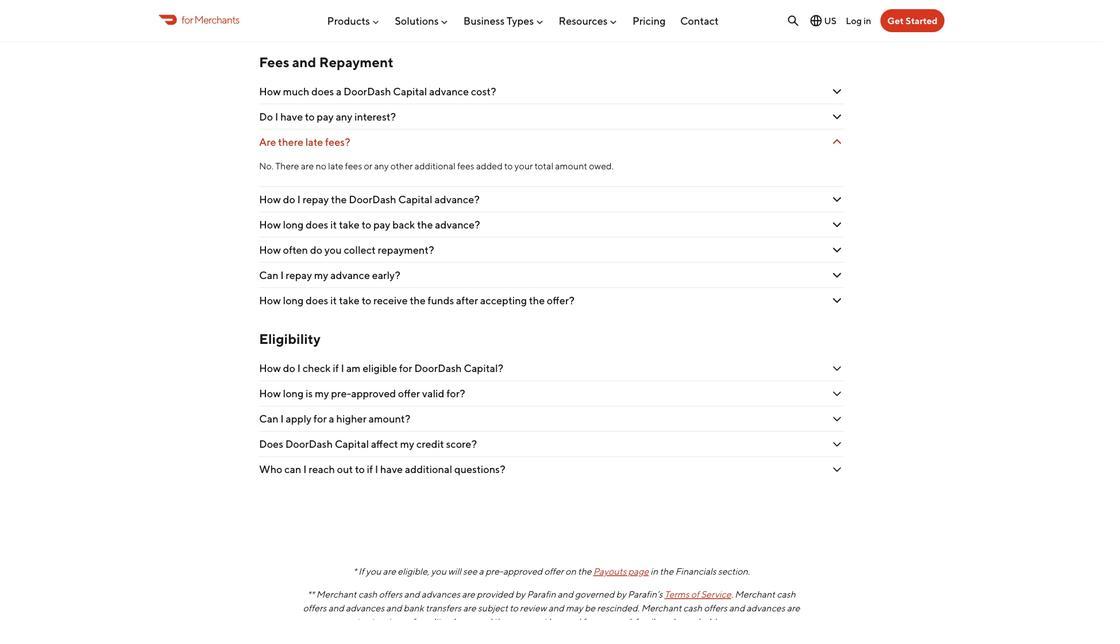 Task type: vqa. For each thing, say whether or not it's contained in the screenshot.
cost?
yes



Task type: locate. For each thing, give the bounding box(es) containing it.
0 horizontal spatial merchant
[[316, 590, 357, 600]]

3 chevron down image from the top
[[830, 294, 844, 308]]

5 chevron down image from the top
[[830, 218, 844, 232]]

can for can i apply for a higher amount?
[[259, 413, 278, 426]]

offers up extensions at the left bottom of page
[[379, 590, 402, 600]]

does for how long does it take to receive the funds after accepting the offer?
[[306, 294, 328, 307]]

offers down **
[[303, 603, 327, 614]]

out
[[337, 464, 353, 476]]

1 vertical spatial of
[[407, 617, 415, 620]]

any up fees?
[[336, 111, 352, 123]]

0 horizontal spatial of
[[407, 617, 415, 620]]

cash for . merchant cash offers and advances and bank transfers are subject to review and may be rescinded. merchant cash offers and advances are not extensions of credit or loans and they may not be used for personal, family, or household purposes.
[[777, 590, 796, 600]]

may down review
[[513, 617, 531, 620]]

get started button
[[880, 9, 944, 32]]

if left am at bottom left
[[333, 363, 339, 375]]

0 horizontal spatial approved
[[351, 388, 396, 400]]

business
[[464, 14, 505, 27]]

advance left cost?
[[429, 85, 469, 98]]

4 chevron down image from the top
[[830, 413, 844, 426]]

the right 'back' at the left of the page
[[417, 219, 433, 231]]

chevron down image
[[830, 17, 844, 30], [830, 85, 844, 99], [830, 110, 844, 124], [830, 135, 844, 149], [830, 218, 844, 232], [830, 243, 844, 257], [830, 362, 844, 376], [830, 387, 844, 401]]

for merchants link
[[159, 12, 239, 27]]

2 horizontal spatial you
[[431, 567, 446, 577]]

business types
[[464, 14, 534, 27]]

1 horizontal spatial by
[[616, 590, 626, 600]]

0 vertical spatial does
[[311, 85, 334, 98]]

credit left score?
[[416, 438, 444, 451]]

credit down transfers
[[417, 617, 441, 620]]

1 vertical spatial long
[[283, 294, 304, 307]]

will
[[448, 567, 461, 577]]

approved up ** merchant cash offers and advances are provided by parafin and governed by parafin's terms of service
[[503, 567, 542, 577]]

advances
[[421, 590, 460, 600], [346, 603, 384, 614], [746, 603, 785, 614]]

additional right other
[[415, 161, 456, 172]]

repayment
[[319, 54, 393, 70]]

merchant right .
[[735, 590, 775, 600]]

of
[[691, 590, 699, 600], [407, 617, 415, 620]]

1 vertical spatial be
[[548, 617, 559, 620]]

0 vertical spatial in
[[864, 15, 871, 26]]

1 vertical spatial my
[[315, 388, 329, 400]]

advance? down no. there are no late fees or any other additional fees added to your total amount owed.
[[434, 193, 480, 206]]

for right used
[[582, 617, 594, 620]]

chevron down image for how do i repay the doordash capital advance?
[[830, 193, 844, 207]]

cash right .
[[777, 590, 796, 600]]

1 how from the top
[[259, 85, 281, 98]]

a
[[336, 85, 342, 98], [329, 413, 334, 426], [479, 567, 484, 577]]

0 horizontal spatial any
[[336, 111, 352, 123]]

my right affect
[[400, 438, 414, 451]]

does for how much does a doordash capital advance cost?
[[311, 85, 334, 98]]

my for advance
[[314, 269, 328, 282]]

capital up 'back' at the left of the page
[[398, 193, 432, 206]]

0 vertical spatial if
[[333, 363, 339, 375]]

6 chevron down image from the top
[[830, 243, 844, 257]]

payouts page link
[[593, 567, 649, 577]]

0 horizontal spatial pay
[[317, 111, 334, 123]]

6 chevron down image from the top
[[830, 463, 844, 477]]

2 vertical spatial long
[[283, 388, 304, 400]]

is down check
[[306, 388, 313, 400]]

2 it from the top
[[330, 294, 337, 307]]

0 vertical spatial can
[[259, 269, 278, 282]]

or up how do i repay the doordash capital advance?
[[364, 161, 372, 172]]

page
[[628, 567, 649, 577]]

any
[[336, 111, 352, 123], [374, 161, 389, 172]]

1 vertical spatial a
[[329, 413, 334, 426]]

fees down fees?
[[345, 161, 362, 172]]

1 horizontal spatial offers
[[379, 590, 402, 600]]

purposes.
[[718, 617, 758, 620]]

0 vertical spatial do
[[283, 193, 295, 206]]

2 not from the left
[[532, 617, 546, 620]]

1 long from the top
[[283, 219, 304, 231]]

fees left added in the left of the page
[[457, 161, 474, 172]]

0 horizontal spatial a
[[329, 413, 334, 426]]

take up how often do you collect repayment? on the left top of page
[[339, 219, 360, 231]]

see
[[463, 567, 477, 577]]

cash up the household
[[683, 603, 702, 614]]

advance down how often do you collect repayment? on the left top of page
[[330, 269, 370, 282]]

how much does a doordash capital advance cost?
[[259, 85, 496, 98]]

of inside . merchant cash offers and advances and bank transfers are subject to review and may be rescinded. merchant cash offers and advances are not extensions of credit or loans and they may not be used for personal, family, or household purposes.
[[407, 617, 415, 620]]

if right out
[[367, 464, 373, 476]]

and
[[292, 54, 316, 70], [404, 590, 420, 600], [558, 590, 573, 600], [328, 603, 344, 614], [386, 603, 402, 614], [548, 603, 564, 614], [729, 603, 745, 614], [476, 617, 492, 620]]

or right family, at the right bottom of page
[[662, 617, 671, 620]]

my for pre-
[[315, 388, 329, 400]]

my down check
[[315, 388, 329, 400]]

2 chevron down image from the top
[[830, 85, 844, 99]]

not left extensions at the left bottom of page
[[345, 617, 359, 620]]

1 horizontal spatial of
[[691, 590, 699, 600]]

i right 'do' at the top
[[275, 111, 278, 123]]

1 horizontal spatial offer
[[544, 567, 564, 577]]

to down how do i repay the doordash capital advance?
[[362, 219, 371, 231]]

1 vertical spatial may
[[513, 617, 531, 620]]

long up eligibility
[[283, 294, 304, 307]]

personal,
[[595, 617, 633, 620]]

0 horizontal spatial you
[[324, 244, 342, 256]]

how often do you collect repayment?
[[259, 244, 436, 256]]

may up used
[[566, 603, 583, 614]]

capital
[[393, 85, 427, 98], [398, 193, 432, 206], [335, 438, 369, 451]]

2 how from the top
[[259, 193, 281, 206]]

to left receive
[[362, 294, 371, 307]]

0 horizontal spatial advance
[[330, 269, 370, 282]]

products
[[327, 14, 370, 27]]

offers down service
[[704, 603, 727, 614]]

long
[[283, 219, 304, 231], [283, 294, 304, 307], [283, 388, 304, 400]]

6 how from the top
[[259, 363, 281, 375]]

not
[[345, 617, 359, 620], [532, 617, 546, 620]]

you right if
[[366, 567, 381, 577]]

are
[[301, 161, 314, 172], [383, 567, 396, 577], [462, 590, 475, 600], [463, 603, 476, 614], [787, 603, 800, 614]]

0 vertical spatial it
[[330, 219, 337, 231]]

late right no
[[328, 161, 343, 172]]

be left used
[[548, 617, 559, 620]]

log
[[846, 15, 862, 26]]

0 vertical spatial any
[[336, 111, 352, 123]]

pay left 'back' at the left of the page
[[373, 219, 390, 231]]

merchant right **
[[316, 590, 357, 600]]

i down "does doordash capital affect my credit score?"
[[375, 464, 378, 476]]

i right can
[[303, 464, 307, 476]]

to
[[305, 111, 315, 123], [504, 161, 513, 172], [362, 219, 371, 231], [362, 294, 371, 307], [355, 464, 365, 476], [510, 603, 518, 614]]

contact
[[680, 14, 719, 27]]

1 vertical spatial capital
[[398, 193, 432, 206]]

0 horizontal spatial be
[[548, 617, 559, 620]]

chevron down image
[[830, 193, 844, 207], [830, 269, 844, 282], [830, 294, 844, 308], [830, 413, 844, 426], [830, 438, 844, 452], [830, 463, 844, 477]]

advances for are
[[421, 590, 460, 600]]

review
[[520, 603, 547, 614]]

have down affect
[[380, 464, 403, 476]]

1 horizontal spatial not
[[532, 617, 546, 620]]

chevron down image for capital
[[830, 85, 844, 99]]

1 horizontal spatial fees
[[457, 161, 474, 172]]

chevron down image for does doordash capital affect my credit score?
[[830, 438, 844, 452]]

valid
[[422, 388, 444, 400]]

you left will
[[431, 567, 446, 577]]

cash for ** merchant cash offers and advances are provided by parafin and governed by parafin's terms of service
[[358, 590, 377, 600]]

approved down eligible
[[351, 388, 396, 400]]

or down transfers
[[442, 617, 451, 620]]

i down there
[[297, 193, 301, 206]]

advance?
[[434, 193, 480, 206], [435, 219, 480, 231]]

advance? right 'back' at the left of the page
[[435, 219, 480, 231]]

1 vertical spatial take
[[339, 294, 360, 307]]

2 horizontal spatial cash
[[777, 590, 796, 600]]

of right terms
[[691, 590, 699, 600]]

0 vertical spatial offer
[[398, 388, 420, 400]]

2 horizontal spatial or
[[662, 617, 671, 620]]

3 how from the top
[[259, 219, 281, 231]]

i left apply
[[280, 413, 284, 426]]

additional
[[415, 161, 456, 172], [405, 464, 452, 476]]

a up do i have to pay any interest?
[[336, 85, 342, 98]]

0 vertical spatial be
[[585, 603, 595, 614]]

do down there
[[283, 193, 295, 206]]

are there late fees?
[[259, 136, 352, 148]]

0 horizontal spatial by
[[515, 590, 525, 600]]

0 horizontal spatial cash
[[358, 590, 377, 600]]

capital up interest?
[[393, 85, 427, 98]]

0 horizontal spatial not
[[345, 617, 359, 620]]

eligible
[[363, 363, 397, 375]]

0 vertical spatial advance
[[429, 85, 469, 98]]

does up do i have to pay any interest?
[[311, 85, 334, 98]]

late left fees?
[[305, 136, 323, 148]]

for inside . merchant cash offers and advances and bank transfers are subject to review and may be rescinded. merchant cash offers and advances are not extensions of credit or loans and they may not be used for personal, family, or household purposes.
[[582, 617, 594, 620]]

advances for and
[[346, 603, 384, 614]]

2 can from the top
[[259, 413, 278, 426]]

offer?
[[547, 294, 574, 307]]

do
[[283, 193, 295, 206], [310, 244, 322, 256], [283, 363, 295, 375]]

if
[[333, 363, 339, 375], [367, 464, 373, 476]]

0 vertical spatial of
[[691, 590, 699, 600]]

7 how from the top
[[259, 388, 281, 400]]

chevron down image for any
[[830, 110, 844, 124]]

2 take from the top
[[339, 294, 360, 307]]

1 vertical spatial is
[[306, 388, 313, 400]]

pre-
[[331, 388, 351, 400], [485, 567, 503, 577]]

repay down no
[[303, 193, 329, 206]]

0 vertical spatial late
[[305, 136, 323, 148]]

credit
[[416, 438, 444, 451], [417, 617, 441, 620]]

3 long from the top
[[283, 388, 304, 400]]

1 can from the top
[[259, 269, 278, 282]]

by up rescinded.
[[616, 590, 626, 600]]

repay
[[303, 193, 329, 206], [286, 269, 312, 282]]

owed.
[[589, 161, 614, 172]]

started
[[906, 15, 938, 26]]

0 vertical spatial is
[[288, 17, 295, 30]]

or
[[364, 161, 372, 172], [442, 617, 451, 620], [662, 617, 671, 620]]

how for how do i check if i am eligible for doordash capital?
[[259, 363, 281, 375]]

may
[[566, 603, 583, 614], [513, 617, 531, 620]]

2 vertical spatial capital
[[335, 438, 369, 451]]

advances up extensions at the left bottom of page
[[346, 603, 384, 614]]

advances up purposes.
[[746, 603, 785, 614]]

do
[[259, 111, 273, 123]]

2 chevron down image from the top
[[830, 269, 844, 282]]

4 how from the top
[[259, 244, 281, 256]]

0 horizontal spatial fees
[[345, 161, 362, 172]]

do left check
[[283, 363, 295, 375]]

you up can i repay my advance early?
[[324, 244, 342, 256]]

to down ** merchant cash offers and advances are provided by parafin and governed by parafin's terms of service
[[510, 603, 518, 614]]

does
[[311, 85, 334, 98], [306, 219, 328, 231], [306, 294, 328, 307]]

rescinded.
[[597, 603, 640, 614]]

a right the see at the bottom left of the page
[[479, 567, 484, 577]]

0 vertical spatial long
[[283, 219, 304, 231]]

8 chevron down image from the top
[[830, 387, 844, 401]]

additional down score?
[[405, 464, 452, 476]]

it down can i repay my advance early?
[[330, 294, 337, 307]]

affect
[[371, 438, 398, 451]]

3 chevron down image from the top
[[830, 110, 844, 124]]

credit inside . merchant cash offers and advances and bank transfers are subject to review and may be rescinded. merchant cash offers and advances are not extensions of credit or loans and they may not be used for personal, family, or household purposes.
[[417, 617, 441, 620]]

additional for have
[[405, 464, 452, 476]]

1 horizontal spatial in
[[864, 15, 871, 26]]

do right often
[[310, 244, 322, 256]]

2 vertical spatial my
[[400, 438, 414, 451]]

by
[[515, 590, 525, 600], [616, 590, 626, 600]]

1 horizontal spatial merchant
[[641, 603, 682, 614]]

1 vertical spatial credit
[[417, 617, 441, 620]]

.
[[731, 590, 733, 600]]

does up often
[[306, 219, 328, 231]]

long up often
[[283, 219, 304, 231]]

7 chevron down image from the top
[[830, 362, 844, 376]]

1 vertical spatial pay
[[373, 219, 390, 231]]

1 vertical spatial additional
[[405, 464, 452, 476]]

1 vertical spatial offer
[[544, 567, 564, 577]]

does doordash capital affect my credit score?
[[259, 438, 479, 451]]

1 vertical spatial does
[[306, 219, 328, 231]]

1 horizontal spatial or
[[442, 617, 451, 620]]

2 horizontal spatial merchant
[[735, 590, 775, 600]]

merchants
[[194, 13, 239, 26]]

it for pay
[[330, 219, 337, 231]]

the left funds
[[410, 294, 426, 307]]

advances up transfers
[[421, 590, 460, 600]]

2 vertical spatial do
[[283, 363, 295, 375]]

merchant up family, at the right bottom of page
[[641, 603, 682, 614]]

payouts
[[593, 567, 626, 577]]

0 vertical spatial have
[[280, 111, 303, 123]]

pre- up provided
[[485, 567, 503, 577]]

are
[[259, 136, 276, 148]]

log in
[[846, 15, 871, 26]]

1 chevron down image from the top
[[830, 17, 844, 30]]

2 vertical spatial a
[[479, 567, 484, 577]]

2 horizontal spatial offers
[[704, 603, 727, 614]]

does down can i repay my advance early?
[[306, 294, 328, 307]]

do for check
[[283, 363, 295, 375]]

chevron down image for how long does it take to receive the funds after accepting the offer?
[[830, 294, 844, 308]]

1 by from the left
[[515, 590, 525, 600]]

1 chevron down image from the top
[[830, 193, 844, 207]]

pay
[[317, 111, 334, 123], [373, 219, 390, 231]]

it up how often do you collect repayment? on the left top of page
[[330, 219, 337, 231]]

to inside . merchant cash offers and advances and bank transfers are subject to review and may be rescinded. merchant cash offers and advances are not extensions of credit or loans and they may not be used for personal, family, or household purposes.
[[510, 603, 518, 614]]

offer left on
[[544, 567, 564, 577]]

how for how much does a doordash capital advance cost?
[[259, 85, 281, 98]]

0 horizontal spatial advances
[[346, 603, 384, 614]]

1 horizontal spatial pay
[[373, 219, 390, 231]]

is
[[288, 17, 295, 30], [306, 388, 313, 400]]

loans
[[453, 617, 474, 620]]

offer left valid
[[398, 388, 420, 400]]

amount?
[[369, 413, 410, 426]]

after
[[456, 294, 478, 307]]

doordash down apply
[[285, 438, 333, 451]]

0 vertical spatial take
[[339, 219, 360, 231]]

can
[[259, 269, 278, 282], [259, 413, 278, 426]]

pay up fees?
[[317, 111, 334, 123]]

2 long from the top
[[283, 294, 304, 307]]

0 vertical spatial pre-
[[331, 388, 351, 400]]

other
[[390, 161, 413, 172]]

5 chevron down image from the top
[[830, 438, 844, 452]]

1 vertical spatial approved
[[503, 567, 542, 577]]

1 horizontal spatial pre-
[[485, 567, 503, 577]]

2 vertical spatial does
[[306, 294, 328, 307]]

do i have to pay any interest?
[[259, 111, 396, 123]]

a left 'higher'
[[329, 413, 334, 426]]

1 it from the top
[[330, 219, 337, 231]]

in right page
[[651, 567, 658, 577]]

0 horizontal spatial or
[[364, 161, 372, 172]]

my down how often do you collect repayment? on the left top of page
[[314, 269, 328, 282]]

fees
[[345, 161, 362, 172], [457, 161, 474, 172]]

0 horizontal spatial in
[[651, 567, 658, 577]]

types
[[507, 14, 534, 27]]

in
[[864, 15, 871, 26], [651, 567, 658, 577]]

1 vertical spatial late
[[328, 161, 343, 172]]

solutions link
[[395, 10, 449, 31]]

is right what
[[288, 17, 295, 30]]

0 horizontal spatial is
[[288, 17, 295, 30]]

any left other
[[374, 161, 389, 172]]

0 vertical spatial my
[[314, 269, 328, 282]]

1 take from the top
[[339, 219, 360, 231]]

offers
[[379, 590, 402, 600], [303, 603, 327, 614], [704, 603, 727, 614]]

5 how from the top
[[259, 294, 281, 307]]

take for receive
[[339, 294, 360, 307]]

1 vertical spatial pre-
[[485, 567, 503, 577]]

be
[[585, 603, 595, 614], [548, 617, 559, 620]]

1 vertical spatial it
[[330, 294, 337, 307]]

be down governed
[[585, 603, 595, 614]]

1 vertical spatial if
[[367, 464, 373, 476]]

parafin's
[[628, 590, 663, 600]]

by up review
[[515, 590, 525, 600]]

1 vertical spatial advance
[[330, 269, 370, 282]]

capital down 'higher'
[[335, 438, 369, 451]]

in right log
[[864, 15, 871, 26]]

0 vertical spatial may
[[566, 603, 583, 614]]

offer
[[398, 388, 420, 400], [544, 567, 564, 577]]



Task type: describe. For each thing, give the bounding box(es) containing it.
for?
[[446, 388, 465, 400]]

merchant for .
[[735, 590, 775, 600]]

do for repay
[[283, 193, 295, 206]]

if
[[359, 567, 364, 577]]

chevron down image for can i apply for a higher amount?
[[830, 413, 844, 426]]

questions?
[[454, 464, 505, 476]]

does
[[259, 438, 283, 451]]

how long is my pre-approved offer valid for?
[[259, 388, 465, 400]]

1 vertical spatial repay
[[286, 269, 312, 282]]

for merchants
[[182, 13, 239, 26]]

. merchant cash offers and advances and bank transfers are subject to review and may be rescinded. merchant cash offers and advances are not extensions of credit or loans and they may not be used for personal, family, or household purposes.
[[303, 590, 800, 620]]

0 vertical spatial credit
[[416, 438, 444, 451]]

1 horizontal spatial have
[[380, 464, 403, 476]]

1 not from the left
[[345, 617, 359, 620]]

i left check
[[297, 363, 301, 375]]

chevron down image for who can i reach out to if i have additional questions?
[[830, 463, 844, 477]]

chevron down image for repayment?
[[830, 243, 844, 257]]

1 horizontal spatial if
[[367, 464, 373, 476]]

family,
[[634, 617, 660, 620]]

2 fees from the left
[[457, 161, 474, 172]]

0 horizontal spatial offer
[[398, 388, 420, 400]]

doordash up interest?
[[344, 85, 391, 98]]

how for how long does it take to pay back the advance?
[[259, 219, 281, 231]]

can for can i repay my advance early?
[[259, 269, 278, 282]]

1 fees from the left
[[345, 161, 362, 172]]

globe line image
[[809, 14, 823, 28]]

0 horizontal spatial have
[[280, 111, 303, 123]]

doordash up how long does it take to pay back the advance?
[[349, 193, 396, 206]]

1 horizontal spatial cash
[[683, 603, 702, 614]]

for right apply
[[314, 413, 327, 426]]

the left "offer?"
[[529, 294, 545, 307]]

often
[[283, 244, 308, 256]]

1 horizontal spatial a
[[336, 85, 342, 98]]

1 horizontal spatial you
[[366, 567, 381, 577]]

am
[[346, 363, 361, 375]]

for left merchants
[[182, 13, 193, 26]]

collect
[[344, 244, 376, 256]]

*
[[353, 567, 357, 577]]

terms
[[664, 590, 689, 600]]

1 horizontal spatial be
[[585, 603, 595, 614]]

how for how long is my pre-approved offer valid for?
[[259, 388, 281, 400]]

doordash up valid
[[414, 363, 462, 375]]

what
[[259, 17, 286, 30]]

used
[[561, 617, 580, 620]]

transfers
[[426, 603, 461, 614]]

eligible,
[[398, 567, 429, 577]]

what is parafin?
[[259, 17, 336, 30]]

0 horizontal spatial may
[[513, 617, 531, 620]]

1 horizontal spatial any
[[374, 161, 389, 172]]

** merchant cash offers and advances are provided by parafin and governed by parafin's terms of service
[[307, 590, 731, 600]]

offers for ** merchant cash offers and advances are provided by parafin and governed by parafin's terms of service
[[379, 590, 402, 600]]

4 chevron down image from the top
[[830, 135, 844, 149]]

who
[[259, 464, 282, 476]]

apply
[[286, 413, 312, 426]]

for right eligible
[[399, 363, 412, 375]]

chevron down image for i
[[830, 362, 844, 376]]

household
[[672, 617, 716, 620]]

can
[[284, 464, 301, 476]]

the up terms
[[660, 567, 674, 577]]

total
[[535, 161, 553, 172]]

the right on
[[578, 567, 592, 577]]

i down often
[[280, 269, 284, 282]]

terms of service link
[[664, 590, 731, 600]]

1 vertical spatial in
[[651, 567, 658, 577]]

1 horizontal spatial may
[[566, 603, 583, 614]]

fees
[[259, 54, 289, 70]]

0 vertical spatial pay
[[317, 111, 334, 123]]

bank
[[403, 603, 424, 614]]

resources
[[559, 14, 608, 27]]

fees?
[[325, 136, 350, 148]]

0 vertical spatial approved
[[351, 388, 396, 400]]

there
[[278, 136, 303, 148]]

chevron down image for to
[[830, 218, 844, 232]]

receive
[[373, 294, 408, 307]]

0 vertical spatial capital
[[393, 85, 427, 98]]

to right out
[[355, 464, 365, 476]]

reach
[[309, 464, 335, 476]]

higher
[[336, 413, 366, 426]]

score?
[[446, 438, 477, 451]]

log in link
[[846, 15, 871, 26]]

no.
[[259, 161, 274, 172]]

i left am at bottom left
[[341, 363, 344, 375]]

no
[[316, 161, 326, 172]]

your
[[514, 161, 533, 172]]

resources link
[[559, 10, 618, 31]]

the up how long does it take to pay back the advance?
[[331, 193, 347, 206]]

funds
[[428, 294, 454, 307]]

how for how do i repay the doordash capital advance?
[[259, 193, 281, 206]]

1 horizontal spatial approved
[[503, 567, 542, 577]]

0 vertical spatial advance?
[[434, 193, 480, 206]]

section.
[[718, 567, 750, 577]]

how long does it take to receive the funds after accepting the offer?
[[259, 294, 574, 307]]

much
[[283, 85, 309, 98]]

us
[[824, 15, 837, 26]]

it for receive
[[330, 294, 337, 307]]

to left your
[[504, 161, 513, 172]]

how for how often do you collect repayment?
[[259, 244, 281, 256]]

how long does it take to pay back the advance?
[[259, 219, 480, 231]]

2 horizontal spatial a
[[479, 567, 484, 577]]

long for how long does it take to pay back the advance?
[[283, 219, 304, 231]]

0 horizontal spatial if
[[333, 363, 339, 375]]

contact link
[[680, 10, 719, 31]]

1 vertical spatial advance?
[[435, 219, 480, 231]]

2 by from the left
[[616, 590, 626, 600]]

provided
[[477, 590, 513, 600]]

additional for other
[[415, 161, 456, 172]]

**
[[307, 590, 315, 600]]

chevron down image for can i repay my advance early?
[[830, 269, 844, 282]]

long for how long does it take to receive the funds after accepting the offer?
[[283, 294, 304, 307]]

parafin?
[[297, 17, 336, 30]]

financials
[[675, 567, 716, 577]]

merchant for **
[[316, 590, 357, 600]]

fees and repayment
[[259, 54, 393, 70]]

1 vertical spatial do
[[310, 244, 322, 256]]

service
[[701, 590, 731, 600]]

1 horizontal spatial advance
[[429, 85, 469, 98]]

chevron down image for approved
[[830, 387, 844, 401]]

0 horizontal spatial pre-
[[331, 388, 351, 400]]

extensions
[[361, 617, 405, 620]]

how for how long does it take to receive the funds after accepting the offer?
[[259, 294, 281, 307]]

early?
[[372, 269, 400, 282]]

subject
[[478, 603, 508, 614]]

governed
[[575, 590, 614, 600]]

added
[[476, 161, 503, 172]]

products link
[[327, 10, 380, 31]]

to up "are there late fees?"
[[305, 111, 315, 123]]

how do i check if i am eligible for doordash capital?
[[259, 363, 503, 375]]

0 vertical spatial repay
[[303, 193, 329, 206]]

* if you are eligible, you will see a pre-approved offer on the payouts page in the financials section.
[[353, 567, 750, 577]]

2 horizontal spatial advances
[[746, 603, 785, 614]]

take for pay
[[339, 219, 360, 231]]

1 horizontal spatial late
[[328, 161, 343, 172]]

no. there are no late fees or any other additional fees added to your total amount owed.
[[259, 161, 614, 172]]

eligibility
[[259, 331, 321, 348]]

long for how long is my pre-approved offer valid for?
[[283, 388, 304, 400]]

interest?
[[354, 111, 396, 123]]

amount
[[555, 161, 587, 172]]

does for how long does it take to pay back the advance?
[[306, 219, 328, 231]]

1 horizontal spatial is
[[306, 388, 313, 400]]

offers for . merchant cash offers and advances and bank transfers are subject to review and may be rescinded. merchant cash offers and advances are not extensions of credit or loans and they may not be used for personal, family, or household purposes.
[[303, 603, 327, 614]]

repayment?
[[378, 244, 434, 256]]

back
[[392, 219, 415, 231]]

can i repay my advance early?
[[259, 269, 400, 282]]

can i apply for a higher amount?
[[259, 413, 412, 426]]

parafin
[[527, 590, 556, 600]]

on
[[565, 567, 576, 577]]

how do i repay the doordash capital advance?
[[259, 193, 480, 206]]

0 horizontal spatial late
[[305, 136, 323, 148]]

check
[[303, 363, 331, 375]]



